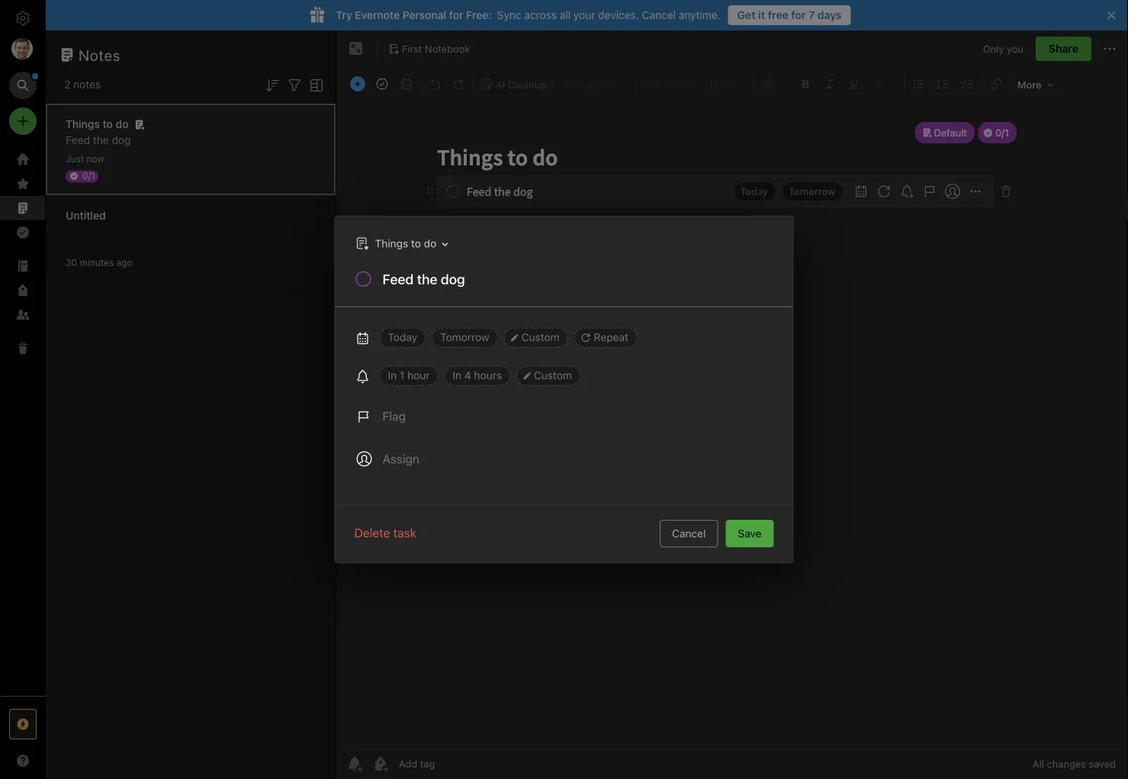 Task type: locate. For each thing, give the bounding box(es) containing it.
custom right hours
[[534, 369, 572, 382]]

things to do
[[66, 118, 129, 131], [375, 237, 437, 250]]

all changes saved
[[1033, 759, 1117, 770]]

devices.
[[598, 9, 639, 21]]

0/1
[[82, 171, 95, 181]]

cancel
[[642, 9, 676, 21], [672, 528, 706, 540]]

cancel button
[[660, 520, 718, 548]]

in inside button
[[453, 369, 462, 382]]

1 horizontal spatial for
[[792, 9, 806, 21]]

2 notes
[[64, 78, 101, 91]]

0 horizontal spatial things to do
[[66, 118, 129, 131]]

custom button for tomorrow
[[504, 328, 568, 348]]

tomorrow
[[440, 331, 490, 344]]

1 horizontal spatial things
[[375, 237, 408, 250]]

1 vertical spatial things
[[375, 237, 408, 250]]

hours
[[474, 369, 502, 382]]

anytime.
[[679, 9, 721, 21]]

custom
[[522, 331, 560, 344], [534, 369, 572, 382]]

1 horizontal spatial do
[[424, 237, 437, 250]]

cancel right devices.
[[642, 9, 676, 21]]

1 vertical spatial custom
[[534, 369, 572, 382]]

1 for from the left
[[449, 9, 464, 21]]

1 vertical spatial custom button
[[517, 366, 581, 386]]

for inside button
[[792, 9, 806, 21]]

repeat button
[[574, 328, 637, 348]]

4
[[465, 369, 471, 382]]

cancel left save
[[672, 528, 706, 540]]

1 horizontal spatial to
[[411, 237, 421, 250]]

to
[[103, 118, 113, 131], [411, 237, 421, 250]]

for
[[449, 9, 464, 21], [792, 9, 806, 21]]

2 for from the left
[[792, 9, 806, 21]]

now
[[87, 154, 104, 164]]

tree
[[0, 147, 46, 696]]

things to do button
[[348, 233, 454, 255], [352, 233, 454, 255]]

custom button down enter task text box
[[504, 328, 568, 348]]

in 1 hour
[[388, 369, 430, 382]]

custom button
[[504, 328, 568, 348], [517, 366, 581, 386]]

custom left repeat button at the top of page
[[522, 331, 560, 344]]

1 vertical spatial do
[[424, 237, 437, 250]]

first
[[402, 43, 422, 54]]

in 1 hour button
[[380, 366, 438, 386]]

custom button right hours
[[517, 366, 581, 386]]

get it free for 7 days button
[[729, 5, 851, 25]]

delete task link
[[354, 524, 417, 543]]

minutes
[[80, 258, 114, 268]]

for left free:
[[449, 9, 464, 21]]

1
[[400, 369, 405, 382]]

0 vertical spatial to
[[103, 118, 113, 131]]

in inside button
[[388, 369, 397, 382]]

7
[[809, 9, 815, 21]]

heading level image
[[556, 73, 635, 95]]

across
[[525, 9, 557, 21]]

0 horizontal spatial do
[[116, 118, 129, 131]]

upgrade image
[[14, 716, 32, 734]]

0 vertical spatial custom
[[522, 331, 560, 344]]

1 in from the left
[[388, 369, 397, 382]]

0 vertical spatial do
[[116, 118, 129, 131]]

1 horizontal spatial in
[[453, 369, 462, 382]]

in left 1 at the left
[[388, 369, 397, 382]]

delete task
[[354, 526, 417, 541]]

0 horizontal spatial things
[[66, 118, 100, 131]]

to inside button
[[411, 237, 421, 250]]

share button
[[1036, 37, 1092, 61]]

changes
[[1048, 759, 1087, 770]]

ago
[[116, 258, 133, 268]]

things inside button
[[375, 237, 408, 250]]

tomorrow button
[[432, 328, 498, 348]]

save
[[738, 528, 762, 540]]

all
[[1033, 759, 1045, 770]]

2 in from the left
[[453, 369, 462, 382]]

task
[[393, 526, 417, 541]]

0 horizontal spatial in
[[388, 369, 397, 382]]

only you
[[984, 43, 1024, 54]]

more image
[[1013, 73, 1060, 95]]

1 horizontal spatial things to do
[[375, 237, 437, 250]]

in
[[388, 369, 397, 382], [453, 369, 462, 382]]

1 vertical spatial to
[[411, 237, 421, 250]]

saved
[[1089, 759, 1117, 770]]

30
[[66, 258, 77, 268]]

do
[[116, 118, 129, 131], [424, 237, 437, 250]]

custom for in 4 hours
[[534, 369, 572, 382]]

dog
[[112, 134, 131, 147]]

notes
[[79, 46, 121, 64]]

in left 4
[[453, 369, 462, 382]]

things to do inside go to note or move task field
[[375, 237, 437, 250]]

for left 7
[[792, 9, 806, 21]]

in 4 hours
[[453, 369, 502, 382]]

0 vertical spatial things to do
[[66, 118, 129, 131]]

0 vertical spatial custom button
[[504, 328, 568, 348]]

notes
[[73, 78, 101, 91]]

2
[[64, 78, 70, 91]]

0 horizontal spatial to
[[103, 118, 113, 131]]

notebook
[[425, 43, 470, 54]]

insert image
[[346, 73, 369, 95]]

free
[[768, 9, 789, 21]]

all
[[560, 9, 571, 21]]

1 vertical spatial things to do
[[375, 237, 437, 250]]

things
[[66, 118, 100, 131], [375, 237, 408, 250]]

just now
[[66, 154, 104, 164]]

feed
[[66, 134, 90, 147]]

Note Editor text field
[[337, 104, 1129, 749]]

font family image
[[639, 73, 710, 95]]

task image
[[372, 73, 393, 95]]

evernote
[[355, 9, 400, 21]]

try evernote personal for free: sync across all your devices. cancel anytime.
[[336, 9, 721, 21]]

1 vertical spatial cancel
[[672, 528, 706, 540]]

0 horizontal spatial for
[[449, 9, 464, 21]]



Task type: describe. For each thing, give the bounding box(es) containing it.
untitled
[[66, 209, 106, 222]]

30 minutes ago
[[66, 258, 133, 268]]

cancel inside button
[[672, 528, 706, 540]]

custom button for in 4 hours
[[517, 366, 581, 386]]

your
[[574, 9, 596, 21]]

you
[[1007, 43, 1024, 54]]

note window element
[[337, 31, 1129, 780]]

days
[[818, 9, 842, 21]]

first notebook button
[[383, 38, 476, 60]]

it
[[759, 9, 766, 21]]

flag button
[[348, 398, 415, 435]]

2 things to do button from the left
[[352, 233, 454, 255]]

highlight image
[[867, 73, 904, 95]]

personal
[[403, 9, 447, 21]]

in for in 4 hours
[[453, 369, 462, 382]]

share
[[1049, 42, 1079, 55]]

free:
[[466, 9, 492, 21]]

for for free:
[[449, 9, 464, 21]]

do inside go to note or move task field
[[424, 237, 437, 250]]

add tag image
[[372, 756, 390, 774]]

Go to note or move task field
[[348, 233, 454, 255]]

add a reminder image
[[346, 756, 364, 774]]

expand note image
[[347, 40, 366, 58]]

delete
[[354, 526, 390, 541]]

get it free for 7 days
[[738, 9, 842, 21]]

for for 7
[[792, 9, 806, 21]]

Enter task text field
[[381, 270, 775, 296]]

try
[[336, 9, 352, 21]]

assign
[[383, 452, 420, 467]]

0 vertical spatial cancel
[[642, 9, 676, 21]]

feed the dog
[[66, 134, 131, 147]]

save button
[[726, 520, 774, 548]]

today button
[[380, 328, 426, 348]]

first notebook
[[402, 43, 470, 54]]

the
[[93, 134, 109, 147]]

in 4 hours button
[[445, 366, 511, 386]]

sync
[[497, 9, 522, 21]]

repeat
[[594, 331, 629, 344]]

home image
[[14, 150, 32, 169]]

only
[[984, 43, 1005, 54]]

in for in 1 hour
[[388, 369, 397, 382]]

today
[[388, 331, 418, 344]]

font color image
[[756, 73, 794, 95]]

just
[[66, 154, 84, 164]]

hour
[[408, 369, 430, 382]]

font size image
[[714, 73, 752, 95]]

assign button
[[348, 441, 429, 478]]

settings image
[[14, 9, 32, 27]]

1 things to do button from the left
[[348, 233, 454, 255]]

custom for tomorrow
[[522, 331, 560, 344]]

flag
[[383, 409, 406, 424]]

0 vertical spatial things
[[66, 118, 100, 131]]

get
[[738, 9, 756, 21]]



Task type: vqa. For each thing, say whether or not it's contained in the screenshot.
Things to do to the top
yes



